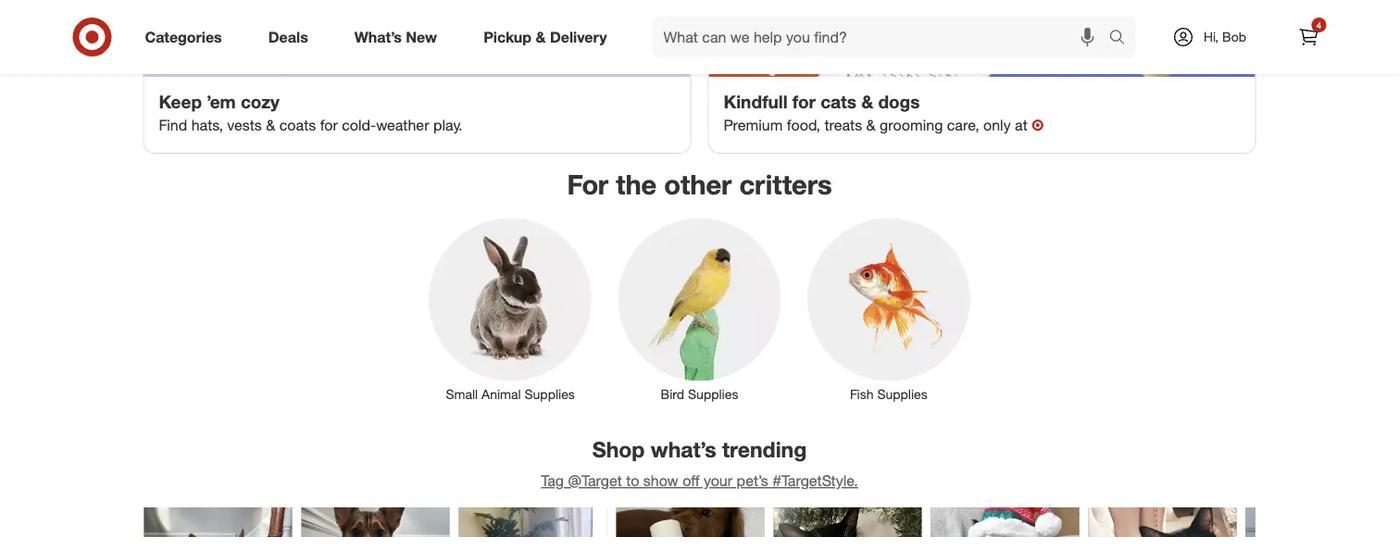 Task type: locate. For each thing, give the bounding box(es) containing it.
user image by @rebel_roxy_roscoe image
[[774, 508, 922, 537]]

supplies inside 'bird supplies' link
[[688, 386, 739, 402]]

dogs
[[879, 91, 920, 113]]

to
[[626, 472, 640, 490]]

supplies
[[525, 386, 575, 402], [688, 386, 739, 402], [878, 386, 928, 402]]

animal
[[482, 386, 521, 402]]

pet's
[[737, 472, 769, 490]]

4
[[1317, 19, 1322, 31]]

categories
[[145, 28, 222, 46]]

fish supplies
[[850, 386, 928, 402]]

0 vertical spatial for
[[793, 91, 816, 113]]

show
[[644, 472, 679, 490]]

1 supplies from the left
[[525, 386, 575, 402]]

0 horizontal spatial user image by @cheddar_mac_corgis image
[[144, 508, 292, 537]]

supplies right animal
[[525, 386, 575, 402]]

1 vertical spatial for
[[320, 116, 338, 134]]

1 horizontal spatial supplies
[[688, 386, 739, 402]]

1 horizontal spatial user image by @cheddar_mac_corgis image
[[302, 508, 450, 537]]

bird supplies
[[661, 386, 739, 402]]

vests
[[227, 116, 262, 134]]

only
[[984, 116, 1011, 134]]

fish supplies link
[[795, 214, 984, 403]]

& down cozy
[[266, 116, 275, 134]]

search button
[[1101, 17, 1146, 61]]

0 horizontal spatial supplies
[[525, 386, 575, 402]]

for left cold-
[[320, 116, 338, 134]]

premium
[[724, 116, 783, 134]]

& right treats
[[867, 116, 876, 134]]

supplies for fish supplies
[[878, 386, 928, 402]]

keep
[[159, 91, 202, 113]]

2 supplies from the left
[[688, 386, 739, 402]]

at
[[1015, 116, 1028, 134]]

supplies right 'bird' on the bottom
[[688, 386, 739, 402]]

'em
[[207, 91, 236, 113]]

play.
[[434, 116, 463, 134]]

for the other critters
[[567, 168, 832, 201]]

deals
[[268, 28, 308, 46]]

& right pickup
[[536, 28, 546, 46]]

2 horizontal spatial supplies
[[878, 386, 928, 402]]

supplies inside fish supplies link
[[878, 386, 928, 402]]

user image by @cheddar_mac_corgis image
[[144, 508, 292, 537], [302, 508, 450, 537]]

for
[[793, 91, 816, 113], [320, 116, 338, 134]]

for inside kindfull for cats & dogs premium food, treats & grooming care, only at ¬
[[793, 91, 816, 113]]

other
[[665, 168, 732, 201]]

shop
[[593, 437, 645, 463]]

for up the food,
[[793, 91, 816, 113]]

1 horizontal spatial for
[[793, 91, 816, 113]]

deals link
[[253, 17, 331, 57]]

supplies right fish
[[878, 386, 928, 402]]

2 user image by @cheddar_mac_corgis image from the left
[[302, 508, 450, 537]]

keep 'em cozy find hats, vests & coats for cold-weather play.
[[159, 91, 463, 134]]

bird
[[661, 386, 685, 402]]

what's
[[355, 28, 402, 46]]

cozy
[[241, 91, 280, 113]]

3 supplies from the left
[[878, 386, 928, 402]]

supplies inside small animal supplies link
[[525, 386, 575, 402]]

the
[[616, 168, 657, 201]]

0 horizontal spatial for
[[320, 116, 338, 134]]

&
[[536, 28, 546, 46], [862, 91, 874, 113], [266, 116, 275, 134], [867, 116, 876, 134]]



Task type: vqa. For each thing, say whether or not it's contained in the screenshot.
the "Dirt"
no



Task type: describe. For each thing, give the bounding box(es) containing it.
care,
[[947, 116, 980, 134]]

grooming
[[880, 116, 943, 134]]

delivery
[[550, 28, 607, 46]]

hats,
[[191, 116, 223, 134]]

pickup & delivery link
[[468, 17, 630, 57]]

supplies for bird supplies
[[688, 386, 739, 402]]

what's new link
[[339, 17, 461, 57]]

hi, bob
[[1204, 29, 1247, 45]]

¬
[[1032, 116, 1044, 134]]

bird supplies link
[[605, 214, 795, 403]]

food,
[[787, 116, 821, 134]]

kindfull
[[724, 91, 788, 113]]

new
[[406, 28, 437, 46]]

bob
[[1223, 29, 1247, 45]]

& right cats
[[862, 91, 874, 113]]

cats
[[821, 91, 857, 113]]

search
[[1101, 30, 1146, 48]]

for
[[567, 168, 609, 201]]

What can we help you find? suggestions appear below search field
[[653, 17, 1114, 57]]

small animal supplies
[[446, 386, 575, 402]]

user image by @cowboy.jaeger image
[[1089, 508, 1237, 537]]

user image by @donut_in_bk image
[[1246, 508, 1395, 537]]

categories link
[[129, 17, 245, 57]]

tag @target to show off your pet's #targetstyle. link
[[541, 472, 858, 490]]

what's new
[[355, 28, 437, 46]]

user image by @lauren.priscilla_ image
[[617, 508, 765, 537]]

treats
[[825, 116, 863, 134]]

user image by @morganeyork image
[[459, 508, 607, 537]]

small
[[446, 386, 478, 402]]

#targetstyle.
[[773, 472, 858, 490]]

fish
[[850, 386, 874, 402]]

4 link
[[1289, 17, 1330, 57]]

hi,
[[1204, 29, 1219, 45]]

kindfull for cats & dogs premium food, treats & grooming care, only at ¬
[[724, 91, 1044, 134]]

find
[[159, 116, 187, 134]]

@target
[[568, 472, 622, 490]]

for inside keep 'em cozy find hats, vests & coats for cold-weather play.
[[320, 116, 338, 134]]

pickup & delivery
[[484, 28, 607, 46]]

1 user image by @cheddar_mac_corgis image from the left
[[144, 508, 292, 537]]

what's
[[651, 437, 717, 463]]

coats
[[280, 116, 316, 134]]

your
[[704, 472, 733, 490]]

cold-
[[342, 116, 376, 134]]

& inside keep 'em cozy find hats, vests & coats for cold-weather play.
[[266, 116, 275, 134]]

weather
[[376, 116, 429, 134]]

tag @target to show off your pet's #targetstyle.
[[541, 472, 858, 490]]

off
[[683, 472, 700, 490]]

trending
[[722, 437, 807, 463]]

user image by @jaimemckee image
[[931, 508, 1080, 537]]

shop what's trending
[[593, 437, 807, 463]]

tag
[[541, 472, 564, 490]]

small animal supplies link
[[416, 214, 605, 403]]

pickup
[[484, 28, 532, 46]]

critters
[[740, 168, 832, 201]]



